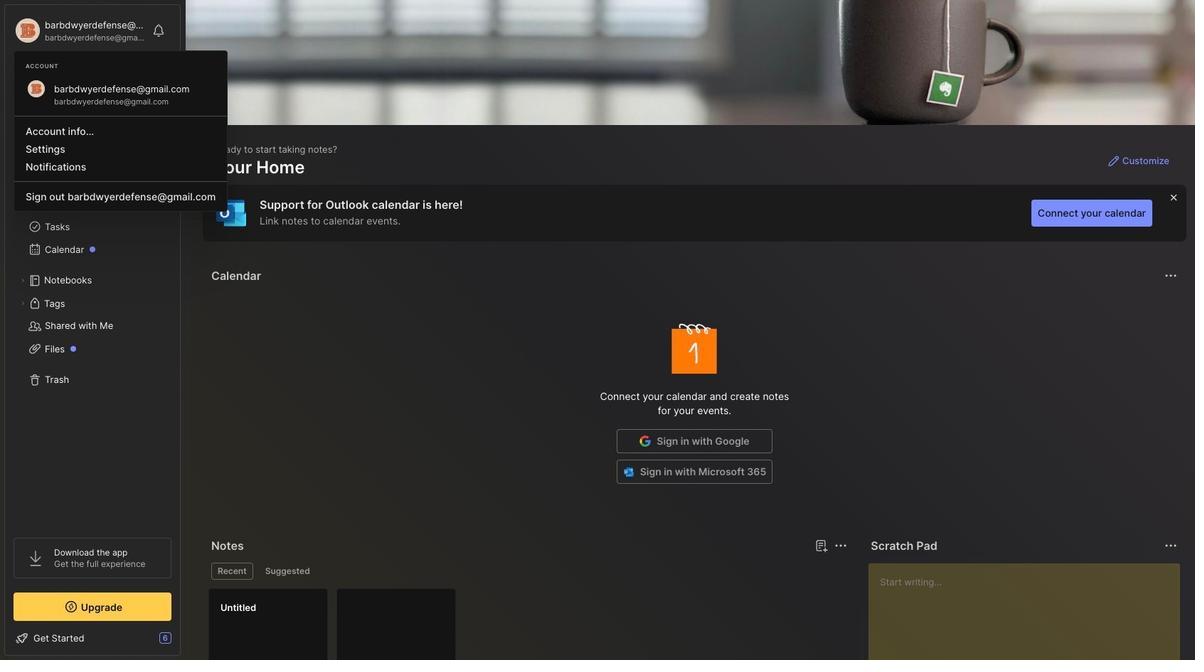 Task type: vqa. For each thing, say whether or not it's contained in the screenshot.
Expand Tags icon
yes



Task type: locate. For each thing, give the bounding box(es) containing it.
Help and Learning task checklist field
[[5, 627, 180, 650]]

more actions image
[[833, 538, 850, 555], [1162, 538, 1179, 555]]

tab
[[211, 563, 253, 581], [259, 563, 316, 581]]

0 horizontal spatial tab
[[211, 563, 253, 581]]

More actions field
[[1161, 266, 1181, 286], [831, 536, 851, 556], [1161, 536, 1181, 556]]

click to collapse image
[[180, 635, 190, 652]]

None search field
[[39, 70, 159, 88]]

1 tab from the left
[[211, 563, 253, 581]]

1 horizontal spatial tab
[[259, 563, 316, 581]]

1 horizontal spatial more actions image
[[1162, 538, 1179, 555]]

0 horizontal spatial more actions image
[[833, 538, 850, 555]]

tree inside main element
[[5, 139, 180, 526]]

expand notebooks image
[[18, 277, 27, 285]]

row group
[[208, 589, 465, 661]]

more actions image
[[1162, 267, 1179, 285]]

tree
[[5, 139, 180, 526]]

dropdown list menu
[[14, 110, 227, 206]]

tab list
[[211, 563, 845, 581]]



Task type: describe. For each thing, give the bounding box(es) containing it.
Start writing… text field
[[880, 564, 1179, 661]]

Search text field
[[39, 73, 159, 86]]

expand tags image
[[18, 299, 27, 308]]

Account field
[[14, 16, 145, 45]]

2 more actions image from the left
[[1162, 538, 1179, 555]]

none search field inside main element
[[39, 70, 159, 88]]

1 more actions image from the left
[[833, 538, 850, 555]]

main element
[[0, 0, 185, 661]]

2 tab from the left
[[259, 563, 316, 581]]



